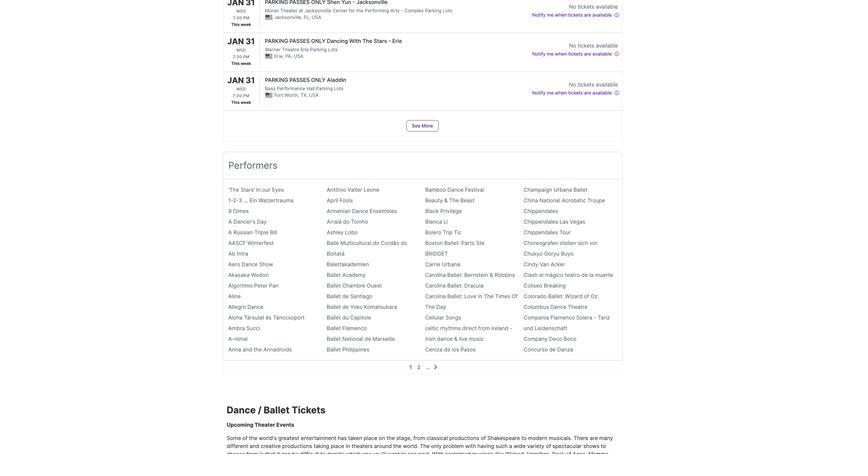 Task type: describe. For each thing, give the bounding box(es) containing it.
ballet for ballet philippines
[[327, 347, 341, 353]]

shows
[[584, 443, 600, 450]]

0 vertical spatial with
[[350, 38, 361, 44]]

tooltip image for 7:30
[[615, 12, 620, 18]]

choreografen
[[524, 240, 559, 247]]

a dancer's day link
[[229, 219, 267, 225]]

wed for parking passes only dancing with the stars - erie
[[237, 48, 246, 53]]

1 vertical spatial ...
[[426, 364, 431, 371]]

jan 31 wed 7:30 pm this week for parking passes only dancing with the stars - erie
[[228, 37, 255, 66]]

this inside wed 7:30 pm this week
[[231, 22, 240, 27]]

2 horizontal spatial do
[[401, 240, 408, 247]]

only
[[432, 443, 442, 450]]

ballet: for love
[[448, 293, 463, 300]]

1 when from the top
[[555, 12, 567, 18]]

which
[[346, 451, 361, 455]]

ballet: for dracula
[[448, 283, 463, 289]]

cindy
[[524, 261, 539, 268]]

bridget
[[426, 251, 448, 257]]

ballet de yoko komatsubara link
[[327, 304, 397, 311]]

ballet for ballet flamenco
[[327, 325, 341, 332]]

irish
[[426, 336, 436, 343]]

ambra
[[229, 325, 245, 332]]

arraiá do toinho
[[327, 219, 368, 225]]

0 horizontal spatial from
[[247, 451, 258, 455]]

blanca
[[426, 219, 442, 225]]

chippendales for tour
[[524, 229, 559, 236]]

1 me from the top
[[547, 12, 554, 18]]

ireland
[[492, 325, 509, 332]]

1 vertical spatial productions
[[282, 443, 312, 450]]

notify me when tickets are available for parking passes only aladdin
[[533, 90, 612, 96]]

warner
[[265, 47, 281, 52]]

clash el mágico teatro de la muerte
[[524, 272, 614, 279]]

this for parking passes only aladdin
[[231, 100, 240, 105]]

1-2-3 ... ein walzertrauma link
[[229, 197, 294, 204]]

dance for bamboo
[[448, 187, 464, 193]]

dance up upcoming
[[227, 405, 256, 416]]

9
[[229, 208, 232, 215]]

no for parking passes only dancing with the stars - erie
[[569, 42, 577, 49]]

1 notify me when tickets are available button from the top
[[533, 11, 620, 19]]

parking for parking passes only dancing with the stars - erie
[[265, 38, 288, 44]]

0 vertical spatial &
[[445, 197, 448, 204]]

carolina ballet: dracula link
[[426, 283, 484, 289]]

stars
[[374, 38, 387, 44]]

clash el mágico teatro de la muerte link
[[524, 272, 614, 279]]

1 horizontal spatial place
[[364, 435, 378, 442]]

de left marseille at the left of the page
[[365, 336, 371, 343]]

valter
[[348, 187, 363, 193]]

balettakademien
[[327, 261, 369, 268]]

ballet philippines link
[[327, 347, 370, 353]]

decide
[[327, 451, 344, 455]]

1 vertical spatial &
[[490, 272, 494, 279]]

when for parking passes only aladdin
[[555, 90, 567, 96]]

theater for moran
[[281, 8, 298, 13]]

a dancer's day
[[229, 219, 267, 225]]

aero
[[229, 261, 240, 268]]

a-nimal link
[[229, 336, 248, 343]]

chippendales las vegas
[[524, 219, 586, 225]]

ceniza de los pasos link
[[426, 347, 476, 353]]

peter
[[254, 283, 268, 289]]

there
[[574, 435, 589, 442]]

0 vertical spatial parking
[[425, 8, 442, 13]]

1 vertical spatial from
[[414, 435, 425, 442]]

black
[[426, 208, 439, 215]]

me for parking passes only aladdin
[[547, 90, 554, 96]]

ballet academy link
[[327, 272, 366, 279]]

academy
[[343, 272, 366, 279]]

oz
[[591, 293, 598, 300]]

to left see at bottom left
[[401, 451, 407, 455]]

ashley lobo link
[[327, 229, 358, 236]]

társulat
[[244, 315, 264, 321]]

wed inside wed 7:30 pm this week
[[237, 9, 246, 14]]

of up different
[[243, 435, 248, 442]]

notify me when tickets are available button for parking passes only dancing with the stars - erie
[[533, 50, 620, 58]]

- inside compania flamenco solera - tanz und leidenschaft
[[594, 315, 597, 321]]

ballet for ballet de yoko komatsubara
[[327, 304, 341, 311]]

black privilege link
[[426, 208, 462, 215]]

only for dancing
[[311, 38, 326, 44]]

stellen
[[560, 240, 577, 247]]

0 horizontal spatial do
[[343, 219, 350, 225]]

many
[[600, 435, 614, 442]]

no tickets available for parking passes only aladdin
[[569, 81, 618, 88]]

love
[[465, 293, 477, 300]]

around
[[375, 443, 392, 450]]

pa,
[[286, 53, 293, 59]]

me for parking passes only dancing with the stars - erie
[[547, 51, 554, 57]]

de for ceniza de los pasos
[[444, 347, 451, 353]]

different
[[227, 443, 248, 450]]

week inside wed 7:30 pm this week
[[241, 22, 251, 27]]

when for parking passes only dancing with the stars - erie
[[555, 51, 567, 57]]

bamboo
[[426, 187, 446, 193]]

eyes
[[272, 187, 284, 193]]

flamenco for ballet
[[343, 325, 367, 332]]

champaign urbana ballet
[[524, 187, 588, 193]]

chukyo goryu buyo link
[[524, 251, 574, 257]]

in inside carolina ballet: love in the times of the day
[[478, 293, 483, 300]]

akasaka wodori link
[[229, 272, 269, 279]]

clash
[[524, 272, 538, 279]]

musicals.
[[549, 435, 573, 442]]

ballet academy
[[327, 272, 366, 279]]

us national flag image for 31
[[265, 54, 273, 59]]

1 no from the top
[[569, 3, 577, 10]]

ensembles
[[370, 208, 397, 215]]

ein
[[250, 197, 257, 204]]

coliseo
[[524, 283, 543, 289]]

erie, pa, usa
[[275, 53, 304, 59]]

arraiá
[[327, 219, 342, 225]]

world's
[[259, 435, 277, 442]]

usa for 31
[[294, 53, 304, 59]]

1 horizontal spatial erie
[[393, 38, 402, 44]]

times
[[495, 293, 511, 300]]

ballet national de marseille
[[327, 336, 395, 343]]

of up hamilton,
[[546, 443, 551, 450]]

dancer's
[[234, 219, 256, 225]]

ballet de santiago
[[327, 293, 373, 300]]

dance for aero
[[242, 261, 258, 268]]

a-nimal
[[229, 336, 248, 343]]

parking for parking passes only aladdin
[[316, 86, 333, 91]]

entertainment
[[301, 435, 337, 442]]

1 notify from the top
[[533, 12, 546, 18]]

wicked,
[[506, 451, 526, 455]]

2
[[418, 364, 421, 371]]

celtic rhythms direct from ireland - irish dance & live music link
[[426, 325, 513, 343]]

bass
[[265, 86, 276, 91]]

compania flamenco solera - tanz und leidenschaft
[[524, 315, 610, 332]]

april fools link
[[327, 197, 353, 204]]

tooltip image for 31
[[615, 51, 620, 57]]

ballet: for wizard
[[549, 293, 564, 300]]

carne urbana
[[426, 261, 461, 268]]

1-
[[229, 197, 233, 204]]

& inside celtic rhythms direct from ireland - irish dance & live music
[[455, 336, 458, 343]]

lots for parking passes only aladdin
[[334, 86, 344, 91]]

7:30 for parking passes only aladdin
[[233, 93, 242, 98]]

columbus dance theatre link
[[524, 304, 588, 311]]

de left the la
[[582, 272, 588, 279]]

ab intra
[[229, 251, 248, 257]]

ballet right /
[[264, 405, 290, 416]]

china national acrobatic troupe link
[[524, 197, 606, 204]]

ballet for ballet academy
[[327, 272, 341, 279]]

greatest
[[279, 435, 300, 442]]

notify me when tickets are available for parking passes only dancing with the stars - erie
[[533, 51, 612, 57]]

0 vertical spatial in
[[256, 187, 261, 193]]

having
[[478, 443, 495, 450]]

ambra succi
[[229, 325, 260, 332]]

2 vertical spatial usa
[[309, 92, 319, 98]]

notify for parking passes only aladdin
[[533, 90, 546, 96]]

ballet chambre ouest
[[327, 283, 382, 289]]

colorado
[[524, 293, 547, 300]]

0 vertical spatial day
[[257, 219, 267, 225]]

- right stars
[[389, 38, 391, 44]]

nimal
[[235, 336, 248, 343]]

the left times
[[484, 293, 494, 300]]

stage,
[[397, 435, 412, 442]]

/
[[258, 405, 262, 416]]

it
[[277, 451, 280, 455]]

parking for parking passes only aladdin
[[265, 77, 288, 83]]

1 notify me when tickets are available from the top
[[533, 12, 612, 18]]

carolina for carolina ballet: dracula
[[426, 283, 446, 289]]

the inside some of the world's greatest entertainment has taken place on the stage, from classical productions of shakespeare to modern musicals. there are many different and creative productions taking place in theaters around the world. the only problem with having such a wide variety of spectacular shows to choose from is that it can be difficult to decide which one you'll want to see next. with acclaimed musicals like wicked, hamilton, rock of ages, mam
[[420, 443, 430, 450]]

jan for parking passes only dancing with the stars - erie
[[228, 37, 244, 46]]

performing
[[365, 8, 389, 13]]

multicultural
[[341, 240, 372, 247]]

ballet for ballet du capitole
[[327, 315, 341, 321]]

the right for on the top left of the page
[[357, 8, 364, 13]]

the right on
[[387, 435, 395, 442]]

allegro
[[229, 304, 246, 311]]

jan 31 wed 7:30 pm this week for parking passes only aladdin
[[228, 76, 255, 105]]

7:30 for parking passes only dancing with the stars - erie
[[233, 54, 242, 59]]

week for parking passes only dancing with the stars - erie
[[241, 61, 251, 66]]

shakespeare
[[488, 435, 520, 442]]

carolina for carolina ballet: love in the times of the day
[[426, 293, 446, 300]]

bridget link
[[426, 251, 448, 257]]



Task type: vqa. For each thing, say whether or not it's contained in the screenshot.
the bottom Lots
yes



Task type: locate. For each thing, give the bounding box(es) containing it.
1 vertical spatial notify
[[533, 51, 546, 57]]

national for china
[[540, 197, 561, 204]]

to down taking on the left of the page
[[321, 451, 326, 455]]

ballet for ballet de santiago
[[327, 293, 341, 300]]

2 carolina from the top
[[426, 283, 446, 289]]

2 notify me when tickets are available button from the top
[[533, 50, 620, 58]]

1 us national flag image from the top
[[265, 15, 273, 20]]

3 me from the top
[[547, 90, 554, 96]]

parking right complex
[[425, 8, 442, 13]]

1 vertical spatial jan 31 wed 7:30 pm this week
[[228, 76, 255, 105]]

1 7:30 from the top
[[233, 15, 242, 20]]

3 pm from the top
[[243, 93, 250, 98]]

dance for allegro
[[248, 304, 264, 311]]

2 vertical spatial wed
[[237, 87, 246, 92]]

1 vertical spatial usa
[[294, 53, 304, 59]]

flamenco for compania
[[551, 315, 575, 321]]

leone
[[364, 187, 380, 193]]

urbana up china national acrobatic troupe link
[[554, 187, 573, 193]]

1 this from the top
[[231, 22, 240, 27]]

1 horizontal spatial ...
[[426, 364, 431, 371]]

0 vertical spatial this
[[231, 22, 240, 27]]

day inside carolina ballet: love in the times of the day
[[437, 304, 446, 311]]

flamenco inside compania flamenco solera - tanz und leidenschaft
[[551, 315, 575, 321]]

parking for parking passes only dancing with the stars - erie
[[310, 47, 327, 52]]

parking passes only dancing with the stars - erie
[[265, 38, 402, 44]]

cellular
[[426, 315, 444, 321]]

1 parking from the top
[[265, 38, 288, 44]]

2 vertical spatial me
[[547, 90, 554, 96]]

1 only from the top
[[311, 38, 326, 44]]

productions up with
[[450, 435, 480, 442]]

2 vertical spatial no tickets available
[[569, 81, 618, 88]]

parking up warner
[[265, 38, 288, 44]]

1 passes from the top
[[290, 38, 310, 44]]

0 vertical spatial from
[[479, 325, 490, 332]]

lots
[[443, 8, 453, 13], [328, 47, 338, 52], [334, 86, 344, 91]]

the
[[357, 8, 364, 13], [254, 347, 262, 353], [249, 435, 258, 442], [387, 435, 395, 442], [394, 443, 402, 450]]

show
[[259, 261, 273, 268]]

be
[[292, 451, 299, 455]]

1 vertical spatial wed
[[237, 48, 246, 53]]

from left the is
[[247, 451, 258, 455]]

1 horizontal spatial in
[[478, 293, 483, 300]]

cindy van acker link
[[524, 261, 566, 268]]

2 a from the top
[[229, 229, 232, 236]]

2 jan 31 wed 7:30 pm this week from the top
[[228, 76, 255, 105]]

week for parking passes only aladdin
[[241, 100, 251, 105]]

2 vertical spatial from
[[247, 451, 258, 455]]

li
[[444, 219, 448, 225]]

...
[[244, 197, 248, 204], [426, 364, 431, 371]]

erie,
[[275, 53, 284, 59]]

2 tooltip image from the top
[[615, 51, 620, 57]]

1 jan 31 wed 7:30 pm this week from the top
[[228, 37, 255, 66]]

a for a russian triple bill
[[229, 229, 232, 236]]

2 vertical spatial &
[[455, 336, 458, 343]]

only left dancing
[[311, 38, 326, 44]]

3 wed from the top
[[237, 87, 246, 92]]

ballet down ballet flamenco
[[327, 336, 341, 343]]

ballet: for bernstein
[[448, 272, 463, 279]]

2 this from the top
[[231, 61, 240, 66]]

2 vertical spatial notify me when tickets are available
[[533, 90, 612, 96]]

erie right stars
[[393, 38, 402, 44]]

0 vertical spatial usa
[[312, 14, 322, 20]]

taking
[[314, 443, 329, 450]]

de for ballet de yoko komatsubara
[[343, 304, 349, 311]]

3 carolina from the top
[[426, 293, 446, 300]]

ballet: up columbus dance theatre
[[549, 293, 564, 300]]

pasos
[[461, 347, 476, 353]]

only up hall
[[311, 77, 326, 83]]

1 vertical spatial with
[[433, 451, 444, 455]]

0 horizontal spatial national
[[343, 336, 363, 343]]

dance for columbus
[[551, 304, 567, 311]]

theater up world's
[[255, 422, 275, 429]]

2 horizontal spatial &
[[490, 272, 494, 279]]

danza
[[558, 347, 574, 353]]

with down 'only'
[[433, 451, 444, 455]]

1 horizontal spatial with
[[433, 451, 444, 455]]

chippendales down chippendales link in the top right of the page
[[524, 219, 559, 225]]

0 vertical spatial flamenco
[[551, 315, 575, 321]]

muerte
[[596, 272, 614, 279]]

creative
[[261, 443, 281, 450]]

the left world's
[[249, 435, 258, 442]]

worth,
[[285, 92, 299, 98]]

coliseo breaking
[[524, 283, 566, 289]]

theater for upcoming
[[255, 422, 275, 429]]

us national flag image
[[265, 93, 273, 98]]

urbana for champaign
[[554, 187, 573, 193]]

chippendales down china
[[524, 208, 559, 215]]

from inside celtic rhythms direct from ireland - irish dance & live music
[[479, 325, 490, 332]]

1 a from the top
[[229, 219, 232, 225]]

teatro
[[565, 272, 580, 279]]

solera
[[577, 315, 593, 321]]

bernstein
[[465, 272, 489, 279]]

like
[[496, 451, 504, 455]]

antônio
[[327, 187, 346, 193]]

us national flag image for 7:30
[[265, 15, 273, 20]]

1 vertical spatial no
[[569, 42, 577, 49]]

spectacular
[[553, 443, 582, 450]]

3 notify me when tickets are available button from the top
[[533, 89, 620, 97]]

3 no tickets available from the top
[[569, 81, 618, 88]]

moran
[[265, 8, 279, 13]]

2 only from the top
[[311, 77, 326, 83]]

1 vertical spatial notify me when tickets are available
[[533, 51, 612, 57]]

hall
[[307, 86, 315, 91]]

2 me from the top
[[547, 51, 554, 57]]

passes for aladdin
[[290, 77, 310, 83]]

are for moran theater at jacksonville center for the performing arts - complex parking lots
[[585, 12, 592, 18]]

productions up be
[[282, 443, 312, 450]]

0 vertical spatial only
[[311, 38, 326, 44]]

0 vertical spatial us national flag image
[[265, 15, 273, 20]]

of up having
[[481, 435, 486, 442]]

ballet down ballet academy
[[327, 283, 341, 289]]

are for warner theatre erie parking lots
[[585, 51, 592, 57]]

1 vertical spatial chippendales
[[524, 219, 559, 225]]

the down bamboo dance festival
[[450, 197, 459, 204]]

from up world.
[[414, 435, 425, 442]]

2 parking from the top
[[265, 77, 288, 83]]

tour
[[560, 229, 571, 236]]

1
[[410, 364, 412, 371]]

are for bass performance hall parking lots
[[585, 90, 592, 96]]

31 for parking passes only aladdin
[[246, 76, 255, 85]]

2 no from the top
[[569, 42, 577, 49]]

2-
[[233, 197, 239, 204]]

0 vertical spatial lots
[[443, 8, 453, 13]]

3 no from the top
[[569, 81, 577, 88]]

1 vertical spatial parking
[[265, 77, 288, 83]]

us national flag image
[[265, 15, 273, 20], [265, 54, 273, 59]]

at
[[299, 8, 303, 13]]

de
[[582, 272, 588, 279], [343, 293, 349, 300], [343, 304, 349, 311], [365, 336, 371, 343], [444, 347, 451, 353], [550, 347, 556, 353]]

1 31 from the top
[[246, 37, 255, 46]]

0 vertical spatial erie
[[393, 38, 402, 44]]

notify me when tickets are available button
[[533, 11, 620, 19], [533, 50, 620, 58], [533, 89, 620, 97]]

0 horizontal spatial with
[[350, 38, 361, 44]]

dance up toinho
[[352, 208, 368, 215]]

buyo
[[561, 251, 574, 257]]

ballet left du
[[327, 315, 341, 321]]

in
[[346, 443, 350, 450]]

with right dancing
[[350, 38, 361, 44]]

and inside some of the world's greatest entertainment has taken place on the stage, from classical productions of shakespeare to modern musicals. there are many different and creative productions taking place in theaters around the world. the only problem with having such a wide variety of spectacular shows to choose from is that it can be difficult to decide which one you'll want to see next. with acclaimed musicals like wicked, hamilton, rock of ages, mam
[[250, 443, 259, 450]]

0 vertical spatial me
[[547, 12, 554, 18]]

3 7:30 from the top
[[233, 93, 242, 98]]

this
[[231, 22, 240, 27], [231, 61, 240, 66], [231, 100, 240, 105]]

with
[[350, 38, 361, 44], [433, 451, 444, 455]]

marseille
[[373, 336, 395, 343]]

1 vertical spatial pm
[[243, 54, 250, 59]]

usa
[[312, 14, 322, 20], [294, 53, 304, 59], [309, 92, 319, 98]]

1 vertical spatial tooltip image
[[615, 51, 620, 57]]

dance up társulat at the bottom of the page
[[248, 304, 264, 311]]

april
[[327, 197, 338, 204]]

a up aascf on the left bottom of the page
[[229, 229, 232, 236]]

tx,
[[301, 92, 308, 98]]

1 vertical spatial passes
[[290, 77, 310, 83]]

0 vertical spatial when
[[555, 12, 567, 18]]

0 vertical spatial ...
[[244, 197, 248, 204]]

ballet flamenco link
[[327, 325, 367, 332]]

0 vertical spatial wed
[[237, 9, 246, 14]]

a down 9
[[229, 219, 232, 225]]

de for ballet de santiago
[[343, 293, 349, 300]]

are inside some of the world's greatest entertainment has taken place on the stage, from classical productions of shakespeare to modern musicals. there are many different and creative productions taking place in theaters around the world. the only problem with having such a wide variety of spectacular shows to choose from is that it can be difficult to decide which one you'll want to see next. with acclaimed musicals like wicked, hamilton, rock of ages, mam
[[590, 435, 598, 442]]

3 this from the top
[[231, 100, 240, 105]]

2 31 from the top
[[246, 76, 255, 85]]

1 no tickets available from the top
[[569, 3, 618, 10]]

of left oz
[[585, 293, 590, 300]]

and down world's
[[250, 443, 259, 450]]

2 wed from the top
[[237, 48, 246, 53]]

day up the triple
[[257, 219, 267, 225]]

parking right hall
[[316, 86, 333, 91]]

1 vertical spatial notify me when tickets are available button
[[533, 50, 620, 58]]

festival
[[465, 187, 485, 193]]

1 vertical spatial jan
[[228, 76, 244, 85]]

1 horizontal spatial flamenco
[[551, 315, 575, 321]]

1 jan from the top
[[228, 37, 244, 46]]

the
[[363, 38, 373, 44], [450, 197, 459, 204], [484, 293, 494, 300], [426, 304, 435, 311], [420, 443, 430, 450]]

intra
[[237, 251, 248, 257]]

national for ballet
[[343, 336, 363, 343]]

2 no tickets available from the top
[[569, 42, 618, 49]]

1 horizontal spatial day
[[437, 304, 446, 311]]

no
[[569, 3, 577, 10], [569, 42, 577, 49], [569, 81, 577, 88]]

de for concurso de danza
[[550, 347, 556, 353]]

1 pm from the top
[[243, 15, 250, 20]]

wed left "bass" in the top of the page
[[237, 87, 246, 92]]

ballet down 'balettakademien' at the bottom left
[[327, 272, 341, 279]]

lots for parking passes only dancing with the stars - erie
[[328, 47, 338, 52]]

1 wed from the top
[[237, 9, 246, 14]]

usa down jacksonville
[[312, 14, 322, 20]]

0 vertical spatial notify
[[533, 12, 546, 18]]

in right love
[[478, 293, 483, 300]]

- right ireland
[[510, 325, 513, 332]]

2 chippendales from the top
[[524, 219, 559, 225]]

2 vertical spatial pm
[[243, 93, 250, 98]]

0 vertical spatial 31
[[246, 37, 255, 46]]

of
[[512, 293, 518, 300]]

ballet: for parts
[[445, 240, 460, 247]]

el
[[540, 272, 544, 279]]

no tickets available for parking passes only dancing with the stars - erie
[[569, 42, 618, 49]]

urbana for carne
[[442, 261, 461, 268]]

2 notify from the top
[[533, 51, 546, 57]]

theatre down wizard
[[568, 304, 588, 311]]

0 vertical spatial a
[[229, 219, 232, 225]]

0 vertical spatial chippendales
[[524, 208, 559, 215]]

to up wide
[[522, 435, 527, 442]]

a for a dancer's day
[[229, 219, 232, 225]]

national down 'champaign urbana ballet' link
[[540, 197, 561, 204]]

with inside some of the world's greatest entertainment has taken place on the stage, from classical productions of shakespeare to modern musicals. there are many different and creative productions taking place in theaters around the world. the only problem with having such a wide variety of spectacular shows to choose from is that it can be difficult to decide which one you'll want to see next. with acclaimed musicals like wicked, hamilton, rock of ages, mam
[[433, 451, 444, 455]]

pm for parking passes only aladdin
[[243, 93, 250, 98]]

place up decide
[[331, 443, 345, 450]]

0 vertical spatial theatre
[[282, 47, 299, 52]]

2 vertical spatial carolina
[[426, 293, 446, 300]]

& left the robbins
[[490, 272, 494, 279]]

passes up warner theatre erie parking lots
[[290, 38, 310, 44]]

2 vertical spatial chippendales
[[524, 229, 559, 236]]

ballet up acrobatic
[[574, 187, 588, 193]]

1 vertical spatial flamenco
[[343, 325, 367, 332]]

ballet: down carolina ballet: dracula link
[[448, 293, 463, 300]]

notify for parking passes only dancing with the stars - erie
[[533, 51, 546, 57]]

taken
[[349, 435, 362, 442]]

theatre up pa,
[[282, 47, 299, 52]]

chippendales for las
[[524, 219, 559, 225]]

0 vertical spatial no tickets available
[[569, 3, 618, 10]]

ashley lobo
[[327, 229, 358, 236]]

ballet: down carolina ballet: bernstein & robbins link
[[448, 283, 463, 289]]

dance for armenian
[[352, 208, 368, 215]]

our
[[262, 187, 271, 193]]

notify me when tickets are available button for parking passes only aladdin
[[533, 89, 620, 97]]

beast
[[461, 197, 475, 204]]

1 vertical spatial no tickets available
[[569, 42, 618, 49]]

0 vertical spatial notify me when tickets are available button
[[533, 11, 620, 19]]

... right "2" button at the bottom of page
[[426, 364, 431, 371]]

1 horizontal spatial from
[[414, 435, 425, 442]]

0 horizontal spatial productions
[[282, 443, 312, 450]]

la
[[590, 272, 594, 279]]

los
[[452, 347, 459, 353]]

this for parking passes only dancing with the stars - erie
[[231, 61, 240, 66]]

to down many
[[601, 443, 607, 450]]

pm inside wed 7:30 pm this week
[[243, 15, 250, 20]]

a
[[229, 219, 232, 225], [229, 229, 232, 236]]

the left "annadroids"
[[254, 347, 262, 353]]

1 carolina from the top
[[426, 272, 446, 279]]

3 week from the top
[[241, 100, 251, 105]]

1 vertical spatial theatre
[[568, 304, 588, 311]]

2 week from the top
[[241, 61, 251, 66]]

aline
[[229, 293, 241, 300]]

0 horizontal spatial day
[[257, 219, 267, 225]]

1 horizontal spatial urbana
[[554, 187, 573, 193]]

1 vertical spatial erie
[[301, 47, 309, 52]]

0 vertical spatial notify me when tickets are available
[[533, 12, 612, 18]]

us national flag image down moran
[[265, 15, 273, 20]]

the up next.
[[420, 443, 430, 450]]

the up want
[[394, 443, 402, 450]]

2 7:30 from the top
[[233, 54, 242, 59]]

ballet: down trip
[[445, 240, 460, 247]]

1 tooltip image from the top
[[615, 12, 620, 18]]

dance up akasaka wodori link
[[242, 261, 258, 268]]

jacksonville,
[[275, 14, 303, 20]]

pm for parking passes only dancing with the stars - erie
[[243, 54, 250, 59]]

0 vertical spatial and
[[243, 347, 252, 353]]

ballet: up carolina ballet: dracula link
[[448, 272, 463, 279]]

0 vertical spatial 7:30
[[233, 15, 242, 20]]

0 horizontal spatial urbana
[[442, 261, 461, 268]]

trip
[[443, 229, 453, 236]]

2 passes from the top
[[290, 77, 310, 83]]

ballet down ballet chambre ouest link
[[327, 293, 341, 300]]

chambre
[[343, 283, 366, 289]]

musicals
[[473, 451, 494, 455]]

3 notify from the top
[[533, 90, 546, 96]]

- left the tanz
[[594, 315, 597, 321]]

... right 3
[[244, 197, 248, 204]]

vegas
[[570, 219, 586, 225]]

- inside celtic rhythms direct from ireland - irish dance & live music
[[510, 325, 513, 332]]

1 vertical spatial 7:30
[[233, 54, 242, 59]]

0 horizontal spatial theatre
[[282, 47, 299, 52]]

1 vertical spatial carolina
[[426, 283, 446, 289]]

1 horizontal spatial do
[[373, 240, 380, 247]]

us national flag image down warner
[[265, 54, 273, 59]]

0 horizontal spatial ...
[[244, 197, 248, 204]]

company
[[524, 336, 548, 343]]

no for parking passes only aladdin
[[569, 81, 577, 88]]

passes up bass performance hall parking lots on the top of the page
[[290, 77, 310, 83]]

0 vertical spatial parking
[[265, 38, 288, 44]]

ballet for ballet national de marseille
[[327, 336, 341, 343]]

in left our
[[256, 187, 261, 193]]

day
[[257, 219, 267, 225], [437, 304, 446, 311]]

akasaka wodori
[[229, 272, 269, 279]]

carolina ballet: love in the times of the day
[[426, 293, 518, 311]]

problem
[[444, 443, 464, 450]]

2 notify me when tickets are available from the top
[[533, 51, 612, 57]]

0 vertical spatial pm
[[243, 15, 250, 20]]

ballet: inside carolina ballet: love in the times of the day
[[448, 293, 463, 300]]

0 vertical spatial national
[[540, 197, 561, 204]]

de left "los"
[[444, 347, 451, 353]]

usa for 7:30
[[312, 14, 322, 20]]

0 vertical spatial theater
[[281, 8, 298, 13]]

wed for parking passes only aladdin
[[237, 87, 246, 92]]

dance up beauty & the beast link
[[448, 187, 464, 193]]

do left "cordão"
[[373, 240, 380, 247]]

dance
[[438, 336, 453, 343]]

jan for parking passes only aladdin
[[228, 76, 244, 85]]

1 vertical spatial us national flag image
[[265, 54, 273, 59]]

dance / ballet tickets
[[227, 405, 326, 416]]

jan 31 wed 7:30 pm this week left us national flag icon
[[228, 76, 255, 105]]

2 when from the top
[[555, 51, 567, 57]]

flamenco down columbus dance theatre link
[[551, 315, 575, 321]]

day up cellular songs
[[437, 304, 446, 311]]

fl,
[[304, 14, 311, 20]]

passes for dancing
[[290, 38, 310, 44]]

0 vertical spatial jan 31 wed 7:30 pm this week
[[228, 37, 255, 66]]

ballet up ballet du capitole link
[[327, 304, 341, 311]]

sich
[[578, 240, 589, 247]]

urbana
[[554, 187, 573, 193], [442, 261, 461, 268]]

aero dance show
[[229, 261, 273, 268]]

and
[[243, 347, 252, 353], [250, 443, 259, 450]]

1 horizontal spatial theatre
[[568, 304, 588, 311]]

& up black privilege link
[[445, 197, 448, 204]]

2 jan from the top
[[228, 76, 244, 85]]

1 vertical spatial lots
[[328, 47, 338, 52]]

available
[[596, 3, 618, 10], [593, 12, 612, 18], [596, 42, 618, 49], [593, 51, 612, 57], [596, 81, 618, 88], [593, 90, 612, 96]]

las
[[560, 219, 569, 225]]

2 vertical spatial no
[[569, 81, 577, 88]]

2 pm from the top
[[243, 54, 250, 59]]

anna and the annadroids link
[[229, 347, 292, 353]]

9 dimes
[[229, 208, 249, 215]]

flamenco down ballet du capitole link
[[343, 325, 367, 332]]

& left live
[[455, 336, 458, 343]]

place left on
[[364, 435, 378, 442]]

3 when from the top
[[555, 90, 567, 96]]

the left stars
[[363, 38, 373, 44]]

und
[[524, 325, 534, 332]]

privilege
[[441, 208, 462, 215]]

antônio valter leone link
[[327, 187, 380, 193]]

1 week from the top
[[241, 22, 251, 27]]

dimes
[[233, 208, 249, 215]]

carolina for carolina ballet: bernstein & robbins
[[426, 272, 446, 279]]

0 vertical spatial week
[[241, 22, 251, 27]]

0 vertical spatial productions
[[450, 435, 480, 442]]

triple
[[255, 229, 269, 236]]

usa down hall
[[309, 92, 319, 98]]

0 horizontal spatial &
[[445, 197, 448, 204]]

31 for parking passes only dancing with the stars - erie
[[246, 37, 255, 46]]

2 vertical spatial notify me when tickets are available button
[[533, 89, 620, 97]]

from up music
[[479, 325, 490, 332]]

chippendales up the choreografen
[[524, 229, 559, 236]]

2 vertical spatial parking
[[316, 86, 333, 91]]

1 chippendales from the top
[[524, 208, 559, 215]]

3 chippendales from the top
[[524, 229, 559, 236]]

do
[[343, 219, 350, 225], [373, 240, 380, 247], [401, 240, 408, 247]]

dance down colorado ballet: wizard of oz link at the right of the page
[[551, 304, 567, 311]]

ballet for ballet chambre ouest
[[327, 283, 341, 289]]

0 vertical spatial passes
[[290, 38, 310, 44]]

1 vertical spatial only
[[311, 77, 326, 83]]

7:30 inside wed 7:30 pm this week
[[233, 15, 242, 20]]

2 us national flag image from the top
[[265, 54, 273, 59]]

du
[[343, 315, 349, 321]]

0 horizontal spatial in
[[256, 187, 261, 193]]

carolina
[[426, 272, 446, 279], [426, 283, 446, 289], [426, 293, 446, 300]]

national up "philippines"
[[343, 336, 363, 343]]

1 horizontal spatial national
[[540, 197, 561, 204]]

3 notify me when tickets are available from the top
[[533, 90, 612, 96]]

the up cellular
[[426, 304, 435, 311]]

do up ashley lobo
[[343, 219, 350, 225]]

1 vertical spatial national
[[343, 336, 363, 343]]

0 vertical spatial urbana
[[554, 187, 573, 193]]

only for aladdin
[[311, 77, 326, 83]]

ballet down "ballet du capitole"
[[327, 325, 341, 332]]

ballet de santiago link
[[327, 293, 373, 300]]

0 horizontal spatial theater
[[255, 422, 275, 429]]

0 vertical spatial no
[[569, 3, 577, 10]]

1 vertical spatial when
[[555, 51, 567, 57]]

- right arts
[[401, 8, 403, 13]]

tooltip image
[[615, 12, 620, 18], [615, 51, 620, 57]]

ballet:
[[445, 240, 460, 247], [448, 272, 463, 279], [448, 283, 463, 289], [448, 293, 463, 300], [549, 293, 564, 300]]

de up du
[[343, 304, 349, 311]]

0 horizontal spatial place
[[331, 443, 345, 450]]

jan 31 wed 7:30 pm this week left warner
[[228, 37, 255, 66]]

boco
[[564, 336, 577, 343]]

anna and the annadroids
[[229, 347, 292, 353]]

tooltip image
[[615, 90, 620, 96]]

0 horizontal spatial erie
[[301, 47, 309, 52]]

usa down warner theatre erie parking lots
[[294, 53, 304, 59]]

parking down parking passes only dancing with the stars - erie
[[310, 47, 327, 52]]

carolina inside carolina ballet: love in the times of the day
[[426, 293, 446, 300]]

and down nimal
[[243, 347, 252, 353]]

de down chambre
[[343, 293, 349, 300]]

wed left moran
[[237, 9, 246, 14]]

of down spectacular
[[567, 451, 572, 455]]

parking up "bass" in the top of the page
[[265, 77, 288, 83]]

ballet left "philippines"
[[327, 347, 341, 353]]

2 vertical spatial week
[[241, 100, 251, 105]]



